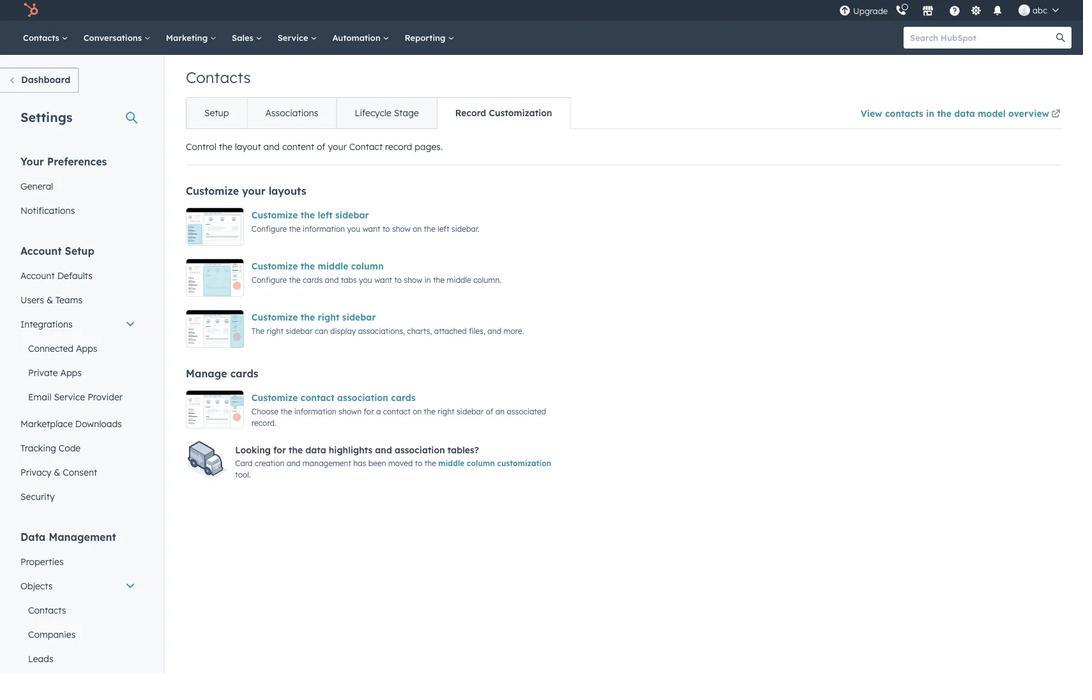 Task type: locate. For each thing, give the bounding box(es) containing it.
0 vertical spatial information
[[303, 224, 345, 233]]

private apps
[[28, 367, 82, 378]]

general link
[[13, 174, 143, 198]]

reporting link
[[397, 20, 462, 55]]

customize up the the
[[252, 312, 298, 323]]

customize for customize your layouts
[[186, 185, 239, 197]]

0 horizontal spatial setup
[[65, 244, 94, 257]]

navigation
[[186, 97, 571, 129]]

in up charts,
[[425, 275, 431, 285]]

and left the tabs at the left top of the page
[[325, 275, 339, 285]]

on
[[413, 224, 422, 233], [413, 407, 422, 416]]

0 vertical spatial configure
[[252, 224, 287, 233]]

integrations
[[20, 318, 73, 330]]

right up tables?
[[438, 407, 455, 416]]

0 vertical spatial left
[[318, 210, 333, 221]]

setup up control at the left top
[[204, 107, 229, 118]]

1 vertical spatial show
[[404, 275, 422, 285]]

users & teams
[[20, 294, 82, 305]]

data left model
[[954, 108, 975, 119]]

customize the right sidebar button
[[252, 310, 376, 325]]

0 vertical spatial in
[[926, 108, 935, 119]]

creation
[[255, 459, 284, 468]]

defaults
[[57, 270, 93, 281]]

contact right a
[[383, 407, 411, 416]]

0 vertical spatial right
[[318, 312, 340, 323]]

0 vertical spatial cards
[[303, 275, 323, 285]]

account up "users"
[[20, 270, 55, 281]]

and right files,
[[488, 326, 502, 336]]

contacts link up companies
[[13, 598, 143, 622]]

configure inside customize the left sidebar configure the information you want to show on the left sidebar.
[[252, 224, 287, 233]]

service inside email service provider link
[[54, 391, 85, 402]]

service
[[278, 32, 311, 43], [54, 391, 85, 402]]

and inside customize the right sidebar the right sidebar can display associations, charts, attached files, and more.
[[488, 326, 502, 336]]

customize up 'choose'
[[252, 392, 298, 403]]

2 vertical spatial cards
[[391, 392, 416, 403]]

show inside customize the middle column configure the cards and tabs you want to show in the middle column.
[[404, 275, 422, 285]]

account for account setup
[[20, 244, 62, 257]]

to inside customize the left sidebar configure the information you want to show on the left sidebar.
[[383, 224, 390, 233]]

want up customize the middle column configure the cards and tabs you want to show in the middle column.
[[363, 224, 380, 233]]

contact up highlights
[[301, 392, 334, 403]]

notifications button
[[987, 0, 1009, 20]]

for up creation
[[273, 444, 286, 455]]

your
[[328, 141, 347, 152], [242, 185, 266, 197]]

1 vertical spatial to
[[394, 275, 402, 285]]

on right a
[[413, 407, 422, 416]]

2 account from the top
[[20, 270, 55, 281]]

2 vertical spatial middle
[[438, 459, 465, 468]]

1 horizontal spatial for
[[364, 407, 374, 416]]

to right moved
[[415, 459, 423, 468]]

2 horizontal spatial cards
[[391, 392, 416, 403]]

1 horizontal spatial data
[[954, 108, 975, 119]]

apps down integrations button
[[76, 343, 97, 354]]

leads
[[28, 653, 53, 664]]

show up customize the middle column configure the cards and tabs you want to show in the middle column.
[[392, 224, 411, 233]]

account for account defaults
[[20, 270, 55, 281]]

column inside customize the middle column configure the cards and tabs you want to show in the middle column.
[[351, 261, 384, 272]]

1 vertical spatial contact
[[383, 407, 411, 416]]

right up can
[[318, 312, 340, 323]]

information down customize contact association cards button
[[294, 407, 337, 416]]

show up customize the right sidebar the right sidebar can display associations, charts, attached files, and more.
[[404, 275, 422, 285]]

1 horizontal spatial to
[[394, 275, 402, 285]]

& right privacy
[[54, 467, 60, 478]]

1 horizontal spatial contact
[[383, 407, 411, 416]]

on for manage cards
[[413, 407, 422, 416]]

association up shown
[[337, 392, 388, 403]]

customize
[[186, 185, 239, 197], [252, 210, 298, 221], [252, 261, 298, 272], [252, 312, 298, 323], [252, 392, 298, 403]]

0 vertical spatial setup
[[204, 107, 229, 118]]

cards inside customize the middle column configure the cards and tabs you want to show in the middle column.
[[303, 275, 323, 285]]

your left layouts
[[242, 185, 266, 197]]

1 vertical spatial contacts link
[[13, 598, 143, 622]]

lifecycle stage
[[355, 107, 419, 118]]

apps up email service provider
[[60, 367, 82, 378]]

record customization
[[455, 107, 552, 118]]

0 horizontal spatial data
[[306, 444, 326, 455]]

1 account from the top
[[20, 244, 62, 257]]

upgrade
[[853, 6, 888, 16]]

cards
[[303, 275, 323, 285], [230, 367, 258, 380], [391, 392, 416, 403]]

connected apps link
[[13, 336, 143, 361]]

automation
[[332, 32, 383, 43]]

record.
[[252, 418, 276, 428]]

left up customize the middle column button
[[318, 210, 333, 221]]

lifecycle
[[355, 107, 392, 118]]

service down private apps link
[[54, 391, 85, 402]]

overview
[[1009, 108, 1050, 119]]

0 vertical spatial middle
[[318, 261, 348, 272]]

2 horizontal spatial to
[[415, 459, 423, 468]]

column.
[[473, 275, 501, 285]]

0 horizontal spatial column
[[351, 261, 384, 272]]

1 vertical spatial column
[[467, 459, 495, 468]]

0 horizontal spatial association
[[337, 392, 388, 403]]

a
[[376, 407, 381, 416]]

privacy & consent
[[20, 467, 97, 478]]

configure down layouts
[[252, 224, 287, 233]]

of
[[317, 141, 325, 152], [486, 407, 493, 416]]

manage
[[186, 367, 227, 380]]

setup link
[[187, 98, 247, 128]]

contact
[[301, 392, 334, 403], [383, 407, 411, 416]]

1 vertical spatial apps
[[60, 367, 82, 378]]

0 vertical spatial service
[[278, 32, 311, 43]]

menu
[[838, 0, 1068, 20]]

want inside customize the middle column configure the cards and tabs you want to show in the middle column.
[[374, 275, 392, 285]]

2 vertical spatial contacts
[[28, 605, 66, 616]]

dashboard link
[[0, 68, 79, 93]]

0 horizontal spatial in
[[425, 275, 431, 285]]

private
[[28, 367, 58, 378]]

for inside 'customize contact association cards choose the information shown for a contact on the right sidebar of an associated record.'
[[364, 407, 374, 416]]

gary orlando image
[[1019, 4, 1030, 16]]

on for customize your layouts
[[413, 224, 422, 233]]

contacts up companies
[[28, 605, 66, 616]]

link opens in a new window image
[[1052, 107, 1061, 122], [1052, 110, 1061, 119]]

0 vertical spatial association
[[337, 392, 388, 403]]

of right content on the left
[[317, 141, 325, 152]]

middle up the tabs at the left top of the page
[[318, 261, 348, 272]]

on left sidebar.
[[413, 224, 422, 233]]

navigation containing setup
[[186, 97, 571, 129]]

information for customize your layouts
[[303, 224, 345, 233]]

model
[[978, 108, 1006, 119]]

upgrade image
[[839, 5, 851, 17]]

data up the 'management'
[[306, 444, 326, 455]]

search button
[[1050, 27, 1072, 49]]

0 horizontal spatial right
[[267, 326, 284, 336]]

0 vertical spatial apps
[[76, 343, 97, 354]]

highlights
[[329, 444, 373, 455]]

dashboard
[[21, 74, 70, 85]]

apps for private apps
[[60, 367, 82, 378]]

setup inside 'link'
[[204, 107, 229, 118]]

on inside customize the left sidebar configure the information you want to show on the left sidebar.
[[413, 224, 422, 233]]

1 configure from the top
[[252, 224, 287, 233]]

conversations
[[83, 32, 144, 43]]

private apps link
[[13, 361, 143, 385]]

customize the right sidebar the right sidebar can display associations, charts, attached files, and more.
[[252, 312, 524, 336]]

2 horizontal spatial right
[[438, 407, 455, 416]]

configure down customize the middle column button
[[252, 275, 287, 285]]

customize down customize the left sidebar button
[[252, 261, 298, 272]]

the inside customize the right sidebar the right sidebar can display associations, charts, attached files, and more.
[[301, 312, 315, 323]]

customize contact association cards button
[[252, 390, 416, 406]]

1 vertical spatial data
[[306, 444, 326, 455]]

2 vertical spatial right
[[438, 407, 455, 416]]

has
[[353, 459, 366, 468]]

1 vertical spatial account
[[20, 270, 55, 281]]

marketing
[[166, 32, 210, 43]]

customize inside customize the middle column configure the cards and tabs you want to show in the middle column.
[[252, 261, 298, 272]]

to inside "looking for the data highlights and association tables? card creation and management has been moved to the middle column customization tool."
[[415, 459, 423, 468]]

to up customize the middle column configure the cards and tabs you want to show in the middle column.
[[383, 224, 390, 233]]

1 horizontal spatial left
[[438, 224, 449, 233]]

sidebar up customize the middle column button
[[335, 210, 369, 221]]

layouts
[[269, 185, 306, 197]]

customize inside customize the right sidebar the right sidebar can display associations, charts, attached files, and more.
[[252, 312, 298, 323]]

1 horizontal spatial your
[[328, 141, 347, 152]]

marketplace downloads
[[20, 418, 122, 429]]

apps for connected apps
[[76, 343, 97, 354]]

1 vertical spatial association
[[395, 444, 445, 455]]

1 vertical spatial cards
[[230, 367, 258, 380]]

want right the tabs at the left top of the page
[[374, 275, 392, 285]]

1 vertical spatial information
[[294, 407, 337, 416]]

associations link
[[247, 98, 336, 128]]

information inside customize the left sidebar configure the information you want to show on the left sidebar.
[[303, 224, 345, 233]]

middle left column. at the top left of the page
[[447, 275, 471, 285]]

0 vertical spatial want
[[363, 224, 380, 233]]

1 horizontal spatial cards
[[303, 275, 323, 285]]

management
[[49, 531, 116, 543]]

1 vertical spatial middle
[[447, 275, 471, 285]]

sidebar left an
[[457, 407, 484, 416]]

cards inside 'customize contact association cards choose the information shown for a contact on the right sidebar of an associated record.'
[[391, 392, 416, 403]]

0 vertical spatial to
[[383, 224, 390, 233]]

Search HubSpot search field
[[904, 27, 1060, 49]]

& right "users"
[[47, 294, 53, 305]]

your preferences element
[[13, 154, 143, 223]]

1 vertical spatial for
[[273, 444, 286, 455]]

settings link
[[968, 4, 984, 17]]

you right the tabs at the left top of the page
[[359, 275, 372, 285]]

0 vertical spatial you
[[347, 224, 360, 233]]

of inside 'customize contact association cards choose the information shown for a contact on the right sidebar of an associated record.'
[[486, 407, 493, 416]]

service link
[[270, 20, 325, 55]]

customize inside customize the left sidebar configure the information you want to show on the left sidebar.
[[252, 210, 298, 221]]

1 horizontal spatial &
[[54, 467, 60, 478]]

notifications
[[20, 205, 75, 216]]

lifecycle stage link
[[336, 98, 437, 128]]

account setup element
[[13, 244, 143, 509]]

you inside customize the left sidebar configure the information you want to show on the left sidebar.
[[347, 224, 360, 233]]

& for users
[[47, 294, 53, 305]]

customize the middle column configure the cards and tabs you want to show in the middle column.
[[252, 261, 501, 285]]

1 vertical spatial on
[[413, 407, 422, 416]]

your
[[20, 155, 44, 168]]

contacts down hubspot link
[[23, 32, 62, 43]]

1 horizontal spatial column
[[467, 459, 495, 468]]

conversations link
[[76, 20, 158, 55]]

0 vertical spatial column
[[351, 261, 384, 272]]

you
[[347, 224, 360, 233], [359, 275, 372, 285]]

account up "account defaults"
[[20, 244, 62, 257]]

companies link
[[13, 622, 143, 647]]

customize inside 'customize contact association cards choose the information shown for a contact on the right sidebar of an associated record.'
[[252, 392, 298, 403]]

0 vertical spatial on
[[413, 224, 422, 233]]

2 vertical spatial to
[[415, 459, 423, 468]]

0 horizontal spatial for
[[273, 444, 286, 455]]

tracking code
[[20, 442, 81, 454]]

apps
[[76, 343, 97, 354], [60, 367, 82, 378]]

provider
[[88, 391, 123, 402]]

0 horizontal spatial service
[[54, 391, 85, 402]]

configure
[[252, 224, 287, 233], [252, 275, 287, 285]]

service right sales link
[[278, 32, 311, 43]]

2 on from the top
[[413, 407, 422, 416]]

privacy
[[20, 467, 51, 478]]

show
[[392, 224, 411, 233], [404, 275, 422, 285]]

associations
[[265, 107, 318, 118]]

column down tables?
[[467, 459, 495, 468]]

1 vertical spatial contacts
[[186, 68, 251, 87]]

0 vertical spatial account
[[20, 244, 62, 257]]

tracking
[[20, 442, 56, 454]]

0 vertical spatial &
[[47, 294, 53, 305]]

for left a
[[364, 407, 374, 416]]

1 vertical spatial configure
[[252, 275, 287, 285]]

setup up account defaults link on the top left of page
[[65, 244, 94, 257]]

1 vertical spatial of
[[486, 407, 493, 416]]

an
[[496, 407, 505, 416]]

middle down tables?
[[438, 459, 465, 468]]

sidebar
[[335, 210, 369, 221], [342, 312, 376, 323], [286, 326, 313, 336], [457, 407, 484, 416]]

1 horizontal spatial in
[[926, 108, 935, 119]]

2 link opens in a new window image from the top
[[1052, 110, 1061, 119]]

2 configure from the top
[[252, 275, 287, 285]]

sidebar inside customize the left sidebar configure the information you want to show on the left sidebar.
[[335, 210, 369, 221]]

left left sidebar.
[[438, 224, 449, 233]]

information down customize the left sidebar button
[[303, 224, 345, 233]]

0 horizontal spatial of
[[317, 141, 325, 152]]

1 vertical spatial want
[[374, 275, 392, 285]]

contacts link down hubspot link
[[15, 20, 76, 55]]

layout
[[235, 141, 261, 152]]

configure inside customize the middle column configure the cards and tabs you want to show in the middle column.
[[252, 275, 287, 285]]

0 vertical spatial contacts link
[[15, 20, 76, 55]]

you inside customize the middle column configure the cards and tabs you want to show in the middle column.
[[359, 275, 372, 285]]

account defaults
[[20, 270, 93, 281]]

calling icon button
[[891, 2, 912, 19]]

0 horizontal spatial &
[[47, 294, 53, 305]]

view contacts in the data model overview link
[[861, 99, 1063, 128]]

1 vertical spatial setup
[[65, 244, 94, 257]]

1 horizontal spatial of
[[486, 407, 493, 416]]

0 horizontal spatial contact
[[301, 392, 334, 403]]

1 vertical spatial service
[[54, 391, 85, 402]]

1 horizontal spatial setup
[[204, 107, 229, 118]]

0 horizontal spatial to
[[383, 224, 390, 233]]

of left an
[[486, 407, 493, 416]]

hubspot image
[[23, 3, 38, 18]]

want
[[363, 224, 380, 233], [374, 275, 392, 285]]

information inside 'customize contact association cards choose the information shown for a contact on the right sidebar of an associated record.'
[[294, 407, 337, 416]]

1 vertical spatial you
[[359, 275, 372, 285]]

on inside 'customize contact association cards choose the information shown for a contact on the right sidebar of an associated record.'
[[413, 407, 422, 416]]

1 horizontal spatial service
[[278, 32, 311, 43]]

1 horizontal spatial association
[[395, 444, 445, 455]]

connected
[[28, 343, 73, 354]]

you down customize the left sidebar button
[[347, 224, 360, 233]]

and inside customize the middle column configure the cards and tabs you want to show in the middle column.
[[325, 275, 339, 285]]

information
[[303, 224, 345, 233], [294, 407, 337, 416]]

for inside "looking for the data highlights and association tables? card creation and management has been moved to the middle column customization tool."
[[273, 444, 286, 455]]

customize down layouts
[[252, 210, 298, 221]]

0 vertical spatial for
[[364, 407, 374, 416]]

1 vertical spatial your
[[242, 185, 266, 197]]

your left contact
[[328, 141, 347, 152]]

contacts up the setup 'link'
[[186, 68, 251, 87]]

1 on from the top
[[413, 224, 422, 233]]

the
[[937, 108, 952, 119], [219, 141, 232, 152], [301, 210, 315, 221], [289, 224, 301, 233], [424, 224, 436, 233], [301, 261, 315, 272], [289, 275, 301, 285], [433, 275, 445, 285], [301, 312, 315, 323], [281, 407, 292, 416], [424, 407, 436, 416], [289, 444, 303, 455], [425, 459, 436, 468]]

1 vertical spatial &
[[54, 467, 60, 478]]

0 horizontal spatial left
[[318, 210, 333, 221]]

customize down control at the left top
[[186, 185, 239, 197]]

in right contacts
[[926, 108, 935, 119]]

right right the the
[[267, 326, 284, 336]]

service inside the 'service' link
[[278, 32, 311, 43]]

sidebar up 'display'
[[342, 312, 376, 323]]

column up the tabs at the left top of the page
[[351, 261, 384, 272]]

to up customize the right sidebar the right sidebar can display associations, charts, attached files, and more.
[[394, 275, 402, 285]]

association up moved
[[395, 444, 445, 455]]

association
[[337, 392, 388, 403], [395, 444, 445, 455]]

0 vertical spatial show
[[392, 224, 411, 233]]

1 vertical spatial in
[[425, 275, 431, 285]]

settings image
[[971, 5, 982, 17]]



Task type: describe. For each thing, give the bounding box(es) containing it.
1 horizontal spatial right
[[318, 312, 340, 323]]

0 vertical spatial data
[[954, 108, 975, 119]]

control the layout and content of your contact record pages.
[[186, 141, 443, 152]]

data inside "looking for the data highlights and association tables? card creation and management has been moved to the middle column customization tool."
[[306, 444, 326, 455]]

sidebar.
[[452, 224, 480, 233]]

email service provider
[[28, 391, 123, 402]]

data management
[[20, 531, 116, 543]]

tool.
[[235, 470, 251, 480]]

notifications image
[[992, 6, 1004, 17]]

content
[[282, 141, 314, 152]]

want inside customize the left sidebar configure the information you want to show on the left sidebar.
[[363, 224, 380, 233]]

1 vertical spatial left
[[438, 224, 449, 233]]

automation link
[[325, 20, 397, 55]]

0 vertical spatial contacts
[[23, 32, 62, 43]]

preferences
[[47, 155, 107, 168]]

shown
[[339, 407, 362, 416]]

show inside customize the left sidebar configure the information you want to show on the left sidebar.
[[392, 224, 411, 233]]

objects button
[[13, 574, 143, 598]]

record customization link
[[437, 98, 570, 128]]

abc
[[1033, 5, 1048, 15]]

associations,
[[358, 326, 405, 336]]

help image
[[949, 6, 961, 17]]

marketplace downloads link
[[13, 412, 143, 436]]

customize the middle column button
[[252, 259, 384, 274]]

privacy & consent link
[[13, 460, 143, 485]]

1 vertical spatial right
[[267, 326, 284, 336]]

information for manage cards
[[294, 407, 337, 416]]

associated
[[507, 407, 546, 416]]

& for privacy
[[54, 467, 60, 478]]

attached
[[434, 326, 467, 336]]

sales
[[232, 32, 256, 43]]

display
[[330, 326, 356, 336]]

in inside customize the middle column configure the cards and tabs you want to show in the middle column.
[[425, 275, 431, 285]]

moved
[[388, 459, 413, 468]]

configure for customize the middle column
[[252, 275, 287, 285]]

management
[[303, 459, 351, 468]]

objects
[[20, 580, 53, 592]]

association inside 'customize contact association cards choose the information shown for a contact on the right sidebar of an associated record.'
[[337, 392, 388, 403]]

contacts link for companies link
[[13, 598, 143, 622]]

looking for the data highlights and association tables? card creation and management has been moved to the middle column customization tool.
[[235, 444, 551, 480]]

users
[[20, 294, 44, 305]]

0 horizontal spatial cards
[[230, 367, 258, 380]]

customize for customize the middle column configure the cards and tabs you want to show in the middle column.
[[252, 261, 298, 272]]

sidebar inside 'customize contact association cards choose the information shown for a contact on the right sidebar of an associated record.'
[[457, 407, 484, 416]]

downloads
[[75, 418, 122, 429]]

data
[[20, 531, 46, 543]]

companies
[[28, 629, 76, 640]]

leads link
[[13, 647, 143, 671]]

properties link
[[13, 550, 143, 574]]

view contacts in the data model overview
[[861, 108, 1050, 119]]

contacts
[[885, 108, 924, 119]]

choose
[[252, 407, 278, 416]]

customization
[[489, 107, 552, 118]]

data management element
[[13, 530, 143, 673]]

0 horizontal spatial your
[[242, 185, 266, 197]]

marketplaces button
[[915, 0, 942, 20]]

contacts link for "conversations" 'link'
[[15, 20, 76, 55]]

view
[[861, 108, 883, 119]]

settings
[[20, 109, 73, 125]]

0 vertical spatial your
[[328, 141, 347, 152]]

column inside "looking for the data highlights and association tables? card creation and management has been moved to the middle column customization tool."
[[467, 459, 495, 468]]

files,
[[469, 326, 485, 336]]

abc button
[[1011, 0, 1067, 20]]

calling icon image
[[896, 5, 907, 16]]

more.
[[504, 326, 524, 336]]

customize for customize contact association cards choose the information shown for a contact on the right sidebar of an associated record.
[[252, 392, 298, 403]]

consent
[[63, 467, 97, 478]]

users & teams link
[[13, 288, 143, 312]]

marketing link
[[158, 20, 224, 55]]

manage cards
[[186, 367, 258, 380]]

email
[[28, 391, 51, 402]]

connected apps
[[28, 343, 97, 354]]

search image
[[1057, 33, 1065, 42]]

tabs
[[341, 275, 357, 285]]

menu containing abc
[[838, 0, 1068, 20]]

customize for customize the right sidebar the right sidebar can display associations, charts, attached files, and more.
[[252, 312, 298, 323]]

looking
[[235, 444, 271, 455]]

middle inside "looking for the data highlights and association tables? card creation and management has been moved to the middle column customization tool."
[[438, 459, 465, 468]]

contacts inside data management element
[[28, 605, 66, 616]]

properties
[[20, 556, 64, 567]]

teams
[[55, 294, 82, 305]]

1 link opens in a new window image from the top
[[1052, 107, 1061, 122]]

tracking code link
[[13, 436, 143, 460]]

the
[[252, 326, 264, 336]]

to inside customize the middle column configure the cards and tabs you want to show in the middle column.
[[394, 275, 402, 285]]

customize the left sidebar configure the information you want to show on the left sidebar.
[[252, 210, 480, 233]]

sidebar down customize the right sidebar button
[[286, 326, 313, 336]]

reporting
[[405, 32, 448, 43]]

middle column customization button
[[438, 459, 551, 468]]

configure for customize the left sidebar
[[252, 224, 287, 233]]

customization
[[497, 459, 551, 468]]

marketplace
[[20, 418, 73, 429]]

and up been
[[375, 444, 392, 455]]

contact
[[349, 141, 383, 152]]

record
[[455, 107, 486, 118]]

association inside "looking for the data highlights and association tables? card creation and management has been moved to the middle column customization tool."
[[395, 444, 445, 455]]

0 vertical spatial contact
[[301, 392, 334, 403]]

charts,
[[407, 326, 432, 336]]

email service provider link
[[13, 385, 143, 409]]

security
[[20, 491, 55, 502]]

right inside 'customize contact association cards choose the information shown for a contact on the right sidebar of an associated record.'
[[438, 407, 455, 416]]

customize the left sidebar button
[[252, 208, 369, 223]]

control
[[186, 141, 216, 152]]

customize for customize the left sidebar configure the information you want to show on the left sidebar.
[[252, 210, 298, 221]]

and right layout
[[264, 141, 280, 152]]

marketplaces image
[[922, 6, 934, 17]]

been
[[368, 459, 386, 468]]

0 vertical spatial of
[[317, 141, 325, 152]]

tables?
[[448, 444, 479, 455]]

sales link
[[224, 20, 270, 55]]

pages.
[[415, 141, 443, 152]]

card
[[235, 459, 253, 468]]

and right creation
[[287, 459, 301, 468]]



Task type: vqa. For each thing, say whether or not it's contained in the screenshot.
the bottom YOU
yes



